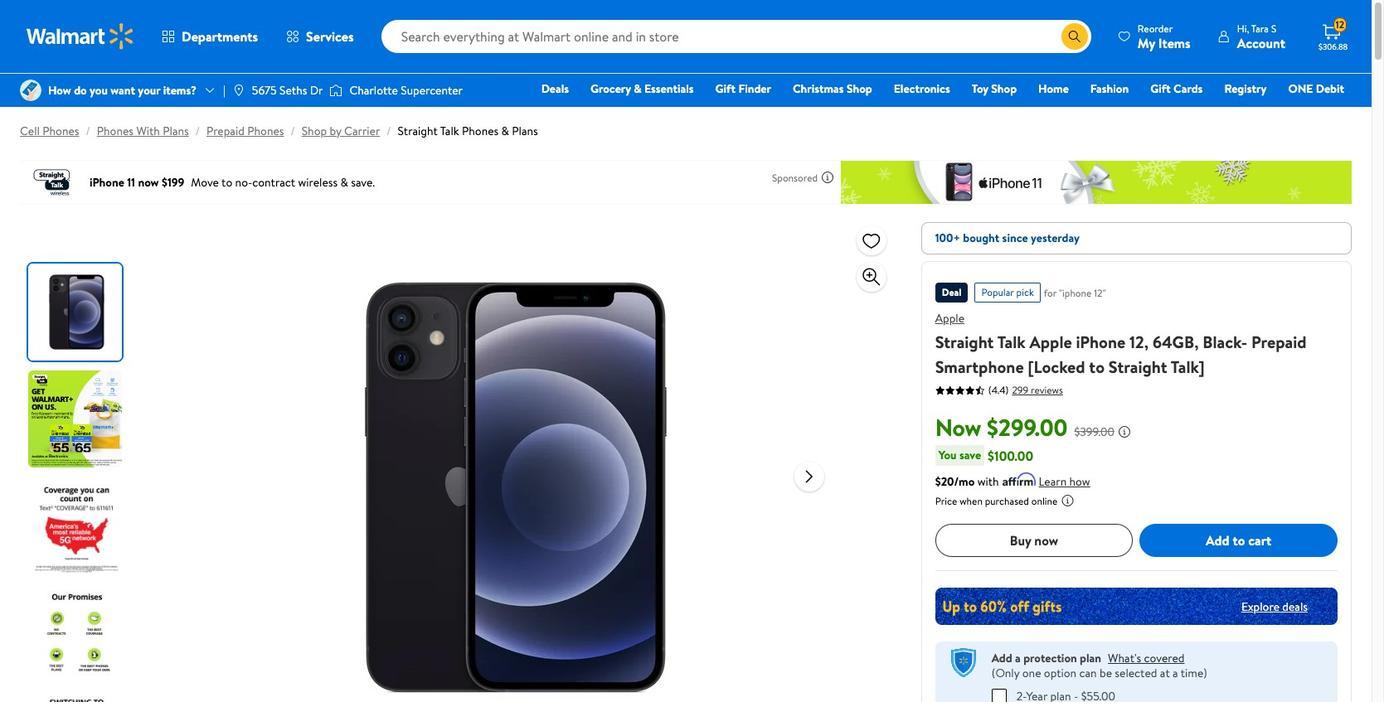 Task type: vqa. For each thing, say whether or not it's contained in the screenshot.
charlotte supercenter
yes



Task type: describe. For each thing, give the bounding box(es) containing it.
$20/mo
[[936, 474, 975, 490]]

toy shop
[[972, 80, 1017, 97]]

walmart+
[[1296, 104, 1345, 120]]

your
[[138, 82, 160, 99]]

gift finder link
[[708, 80, 779, 98]]

black-
[[1203, 331, 1248, 353]]

hi,
[[1238, 21, 1250, 35]]

(4.4) 299 reviews
[[989, 383, 1064, 397]]

option
[[1045, 665, 1077, 682]]

gift for gift finder
[[716, 80, 736, 97]]

with
[[978, 474, 1000, 490]]

wpp logo image
[[949, 649, 979, 679]]

3 phones from the left
[[247, 123, 284, 139]]

save
[[960, 447, 982, 464]]

 image for charlotte
[[330, 82, 343, 99]]

2 / from the left
[[196, 123, 200, 139]]

electronics
[[894, 80, 951, 97]]

add to favorites list, straight talk apple iphone 12, 64gb, black- prepaid smartphone [locked to straight talk] image
[[862, 230, 882, 251]]

plan
[[1080, 651, 1102, 667]]

now
[[936, 412, 982, 444]]

pick
[[1017, 285, 1035, 300]]

buy now
[[1011, 532, 1059, 550]]

now
[[1035, 532, 1059, 550]]

5675
[[252, 82, 277, 99]]

my
[[1138, 34, 1156, 52]]

christmas shop
[[793, 80, 873, 97]]

learn
[[1039, 474, 1067, 490]]

be
[[1100, 665, 1113, 682]]

prepaid phones link
[[207, 123, 284, 139]]

cards
[[1174, 80, 1203, 97]]

reviews
[[1031, 383, 1064, 397]]

for "iphone 12"
[[1044, 286, 1107, 300]]

straight talk apple iphone 12, 64gb, black- prepaid smartphone [locked to straight talk] image
[[250, 222, 782, 703]]

one
[[1023, 665, 1042, 682]]

hi, tara s account
[[1238, 21, 1286, 52]]

phones with plans link
[[97, 123, 189, 139]]

cart
[[1249, 532, 1272, 550]]

0 vertical spatial apple
[[936, 310, 965, 327]]

one debit walmart+
[[1289, 80, 1345, 120]]

shop for christmas shop
[[847, 80, 873, 97]]

straight talk apple iphone 12, 64gb, black- prepaid smartphone [locked to straight talk] - image 5 of 15 image
[[28, 692, 125, 703]]

$299.00
[[988, 412, 1068, 444]]

299
[[1013, 383, 1029, 397]]

1 vertical spatial straight
[[936, 331, 994, 353]]

shop for toy shop
[[992, 80, 1017, 97]]

s
[[1272, 21, 1277, 35]]

$100.00
[[988, 447, 1034, 465]]

[locked
[[1028, 356, 1086, 378]]

299 reviews link
[[1009, 383, 1064, 397]]

$20/mo with
[[936, 474, 1000, 490]]

items?
[[163, 82, 197, 99]]

toy
[[972, 80, 989, 97]]

departments button
[[148, 17, 272, 56]]

grocery & essentials
[[591, 80, 694, 97]]

2 plans from the left
[[512, 123, 538, 139]]

next media item image
[[800, 467, 820, 487]]

debit
[[1317, 80, 1345, 97]]

want
[[111, 82, 135, 99]]

gift cards link
[[1144, 80, 1211, 98]]

home
[[1039, 80, 1069, 97]]

by
[[330, 123, 342, 139]]

0 horizontal spatial a
[[1016, 651, 1021, 667]]

for
[[1044, 286, 1057, 300]]

Walmart Site-Wide search field
[[381, 20, 1092, 53]]

learn how button
[[1039, 474, 1091, 491]]

with
[[136, 123, 160, 139]]

departments
[[182, 27, 258, 46]]

0 vertical spatial talk
[[440, 123, 459, 139]]

purchased
[[986, 495, 1030, 509]]

add to cart
[[1207, 532, 1272, 550]]

since
[[1003, 230, 1029, 246]]

how
[[48, 82, 71, 99]]

deals link
[[534, 80, 577, 98]]

registry
[[1225, 80, 1267, 97]]

"iphone
[[1060, 286, 1092, 300]]

cell phones / phones with plans / prepaid phones / shop by carrier / straight talk phones & plans
[[20, 123, 538, 139]]

at
[[1161, 665, 1171, 682]]

3 / from the left
[[291, 123, 295, 139]]

straight talk apple iphone 12, 64gb, black- prepaid smartphone [locked to straight talk] - image 4 of 15 image
[[28, 585, 125, 682]]

you
[[90, 82, 108, 99]]

fashion
[[1091, 80, 1130, 97]]

12"
[[1095, 286, 1107, 300]]

gift finder
[[716, 80, 772, 97]]

supercenter
[[401, 82, 463, 99]]

items
[[1159, 34, 1191, 52]]

bought
[[964, 230, 1000, 246]]

add for add to cart
[[1207, 532, 1230, 550]]

12,
[[1130, 331, 1149, 353]]

grocery & essentials link
[[583, 80, 702, 98]]

carrier
[[344, 123, 380, 139]]

services button
[[272, 17, 368, 56]]

to inside 'apple straight talk apple iphone 12, 64gb, black- prepaid smartphone [locked to straight talk]'
[[1090, 356, 1105, 378]]

reorder my items
[[1138, 21, 1191, 52]]

what's covered button
[[1109, 651, 1185, 667]]

electronics link
[[887, 80, 958, 98]]

what's
[[1109, 651, 1142, 667]]

$306.88
[[1319, 41, 1349, 52]]

gift for gift cards
[[1151, 80, 1171, 97]]

$399.00
[[1075, 424, 1115, 441]]

apple straight talk apple iphone 12, 64gb, black- prepaid smartphone [locked to straight talk]
[[936, 310, 1307, 378]]



Task type: locate. For each thing, give the bounding box(es) containing it.
2 horizontal spatial straight
[[1109, 356, 1168, 378]]

shop right christmas
[[847, 80, 873, 97]]

deals
[[542, 80, 569, 97]]

dr
[[310, 82, 323, 99]]

 image right dr
[[330, 82, 343, 99]]

/ down 'seths'
[[291, 123, 295, 139]]

apple link
[[936, 310, 965, 327]]

straight
[[398, 123, 438, 139], [936, 331, 994, 353], [1109, 356, 1168, 378]]

apple up [locked on the bottom right of page
[[1030, 331, 1073, 353]]

/ right carrier on the left top of the page
[[387, 123, 391, 139]]

phones down 5675
[[247, 123, 284, 139]]

gift inside 'link'
[[1151, 80, 1171, 97]]

buy
[[1011, 532, 1032, 550]]

add left cart
[[1207, 532, 1230, 550]]

0 vertical spatial to
[[1090, 356, 1105, 378]]

2 horizontal spatial shop
[[992, 80, 1017, 97]]

now $299.00
[[936, 412, 1068, 444]]

time)
[[1181, 665, 1208, 682]]

search icon image
[[1069, 30, 1082, 43]]

phones down "supercenter"
[[462, 123, 499, 139]]

gift left finder
[[716, 80, 736, 97]]

how
[[1070, 474, 1091, 490]]

2 phones from the left
[[97, 123, 134, 139]]

1 horizontal spatial shop
[[847, 80, 873, 97]]

1 horizontal spatial gift
[[1151, 80, 1171, 97]]

0 horizontal spatial add
[[992, 651, 1013, 667]]

0 horizontal spatial gift
[[716, 80, 736, 97]]

|
[[223, 82, 226, 99]]

1 vertical spatial to
[[1233, 532, 1246, 550]]

1 horizontal spatial plans
[[512, 123, 538, 139]]

up to sixty percent off deals. shop now. image
[[936, 588, 1338, 626]]

straight down 12,
[[1109, 356, 1168, 378]]

(only
[[992, 665, 1020, 682]]

yesterday
[[1031, 230, 1080, 246]]

prepaid down |
[[207, 123, 245, 139]]

straight talk apple iphone 12, 64gb, black- prepaid smartphone [locked to straight talk] - image 3 of 15 image
[[28, 478, 125, 575]]

100+
[[936, 230, 961, 246]]

5675 seths dr
[[252, 82, 323, 99]]

to down iphone
[[1090, 356, 1105, 378]]

1 vertical spatial apple
[[1030, 331, 1073, 353]]

1 gift from the left
[[716, 80, 736, 97]]

add
[[1207, 532, 1230, 550], [992, 651, 1013, 667]]

straight down charlotte supercenter
[[398, 123, 438, 139]]

1 phones from the left
[[42, 123, 79, 139]]

straight down apple "link"
[[936, 331, 994, 353]]

1 vertical spatial talk
[[998, 331, 1026, 353]]

add inside add a protection plan what's covered (only one option can be selected at a time)
[[992, 651, 1013, 667]]

shop
[[847, 80, 873, 97], [992, 80, 1017, 97], [302, 123, 327, 139]]

1 horizontal spatial to
[[1233, 532, 1246, 550]]

0 vertical spatial &
[[634, 80, 642, 97]]

add for add a protection plan what's covered (only one option can be selected at a time)
[[992, 651, 1013, 667]]

explore
[[1242, 599, 1280, 615]]

 image for how
[[20, 80, 41, 101]]

0 horizontal spatial shop
[[302, 123, 327, 139]]

add left the one
[[992, 651, 1013, 667]]

phones right cell
[[42, 123, 79, 139]]

iphone
[[1077, 331, 1126, 353]]

deals
[[1283, 599, 1309, 615]]

finder
[[739, 80, 772, 97]]

0 horizontal spatial &
[[502, 123, 509, 139]]

toy shop link
[[965, 80, 1025, 98]]

zoom image modal image
[[862, 267, 882, 287]]

a left the one
[[1016, 651, 1021, 667]]

to inside button
[[1233, 532, 1246, 550]]

1 horizontal spatial &
[[634, 80, 642, 97]]

to
[[1090, 356, 1105, 378], [1233, 532, 1246, 550]]

1 horizontal spatial  image
[[232, 84, 245, 97]]

0 vertical spatial prepaid
[[207, 123, 245, 139]]

1 horizontal spatial a
[[1173, 665, 1179, 682]]

0 vertical spatial add
[[1207, 532, 1230, 550]]

plans right with
[[163, 123, 189, 139]]

gift left cards on the top
[[1151, 80, 1171, 97]]

1 vertical spatial add
[[992, 651, 1013, 667]]

phones left with
[[97, 123, 134, 139]]

selected
[[1116, 665, 1158, 682]]

0 vertical spatial straight
[[398, 123, 438, 139]]

learn how
[[1039, 474, 1091, 490]]

0 horizontal spatial  image
[[20, 80, 41, 101]]

a right at
[[1173, 665, 1179, 682]]

1 horizontal spatial straight
[[936, 331, 994, 353]]

prepaid inside 'apple straight talk apple iphone 12, 64gb, black- prepaid smartphone [locked to straight talk]'
[[1252, 331, 1307, 353]]

1 plans from the left
[[163, 123, 189, 139]]

1 horizontal spatial prepaid
[[1252, 331, 1307, 353]]

/
[[86, 123, 90, 139], [196, 123, 200, 139], [291, 123, 295, 139], [387, 123, 391, 139]]

0 horizontal spatial prepaid
[[207, 123, 245, 139]]

1 horizontal spatial talk
[[998, 331, 1026, 353]]

0 horizontal spatial to
[[1090, 356, 1105, 378]]

0 horizontal spatial apple
[[936, 310, 965, 327]]

tara
[[1252, 21, 1270, 35]]

add to cart button
[[1140, 524, 1338, 558]]

straight talk phones & plans link
[[398, 123, 538, 139]]

legal information image
[[1062, 495, 1075, 508]]

straight talk apple iphone 12, 64gb, black- prepaid smartphone [locked to straight talk] - image 1 of 15 image
[[28, 264, 125, 361]]

1 vertical spatial prepaid
[[1252, 331, 1307, 353]]

ad disclaimer and feedback image
[[821, 171, 835, 184]]

talk up "smartphone"
[[998, 331, 1026, 353]]

popular
[[982, 285, 1015, 300]]

talk down "supercenter"
[[440, 123, 459, 139]]

add inside button
[[1207, 532, 1230, 550]]

&
[[634, 80, 642, 97], [502, 123, 509, 139]]

0 horizontal spatial plans
[[163, 123, 189, 139]]

sponsored
[[773, 171, 818, 185]]

4 phones from the left
[[462, 123, 499, 139]]

price when purchased online
[[936, 495, 1058, 509]]

0 horizontal spatial talk
[[440, 123, 459, 139]]

/ right cell phones 'link'
[[86, 123, 90, 139]]

talk]
[[1171, 356, 1205, 378]]

talk
[[440, 123, 459, 139], [998, 331, 1026, 353]]

seths
[[280, 82, 307, 99]]

account
[[1238, 34, 1286, 52]]

1 vertical spatial &
[[502, 123, 509, 139]]

do
[[74, 82, 87, 99]]

add a protection plan what's covered (only one option can be selected at a time)
[[992, 651, 1208, 682]]

gift cards
[[1151, 80, 1203, 97]]

walmart image
[[27, 23, 134, 50]]

1 horizontal spatial add
[[1207, 532, 1230, 550]]

/ down items?
[[196, 123, 200, 139]]

 image
[[20, 80, 41, 101], [330, 82, 343, 99], [232, 84, 245, 97]]

straight talk apple iphone 12, 64gb, black- prepaid smartphone [locked to straight talk] - image 2 of 15 image
[[28, 371, 125, 468]]

100+ bought since yesterday
[[936, 230, 1080, 246]]

4 / from the left
[[387, 123, 391, 139]]

registry link
[[1218, 80, 1275, 98]]

1 horizontal spatial apple
[[1030, 331, 1073, 353]]

2 gift from the left
[[1151, 80, 1171, 97]]

1 / from the left
[[86, 123, 90, 139]]

to left cart
[[1233, 532, 1246, 550]]

Search search field
[[381, 20, 1092, 53]]

home link
[[1031, 80, 1077, 98]]

phones
[[42, 123, 79, 139], [97, 123, 134, 139], [247, 123, 284, 139], [462, 123, 499, 139]]

one debit link
[[1281, 80, 1353, 98]]

2-Year plan - $55.00 checkbox
[[992, 689, 1007, 703]]

2 vertical spatial straight
[[1109, 356, 1168, 378]]

 image for 5675
[[232, 84, 245, 97]]

 image right |
[[232, 84, 245, 97]]

talk inside 'apple straight talk apple iphone 12, 64gb, black- prepaid smartphone [locked to straight talk]'
[[998, 331, 1026, 353]]

64gb,
[[1153, 331, 1199, 353]]

apple down deal
[[936, 310, 965, 327]]

2 horizontal spatial  image
[[330, 82, 343, 99]]

explore deals
[[1242, 599, 1309, 615]]

0 horizontal spatial straight
[[398, 123, 438, 139]]

affirm image
[[1003, 473, 1036, 486]]

protection
[[1024, 651, 1078, 667]]

cell
[[20, 123, 40, 139]]

christmas shop link
[[786, 80, 880, 98]]

walmart+ link
[[1288, 103, 1353, 121]]

plans down 'deals' link
[[512, 123, 538, 139]]

how do you want your items?
[[48, 82, 197, 99]]

learn more about strikethrough prices image
[[1119, 426, 1132, 439]]

deal
[[942, 285, 962, 300]]

shop by carrier link
[[302, 123, 380, 139]]

christmas
[[793, 80, 844, 97]]

charlotte
[[350, 82, 398, 99]]

you
[[939, 447, 957, 464]]

one
[[1289, 80, 1314, 97]]

 image left how
[[20, 80, 41, 101]]

plans
[[163, 123, 189, 139], [512, 123, 538, 139]]

12
[[1336, 18, 1345, 32]]

shop right the toy
[[992, 80, 1017, 97]]

shop left by
[[302, 123, 327, 139]]

prepaid right black-
[[1252, 331, 1307, 353]]

services
[[306, 27, 354, 46]]



